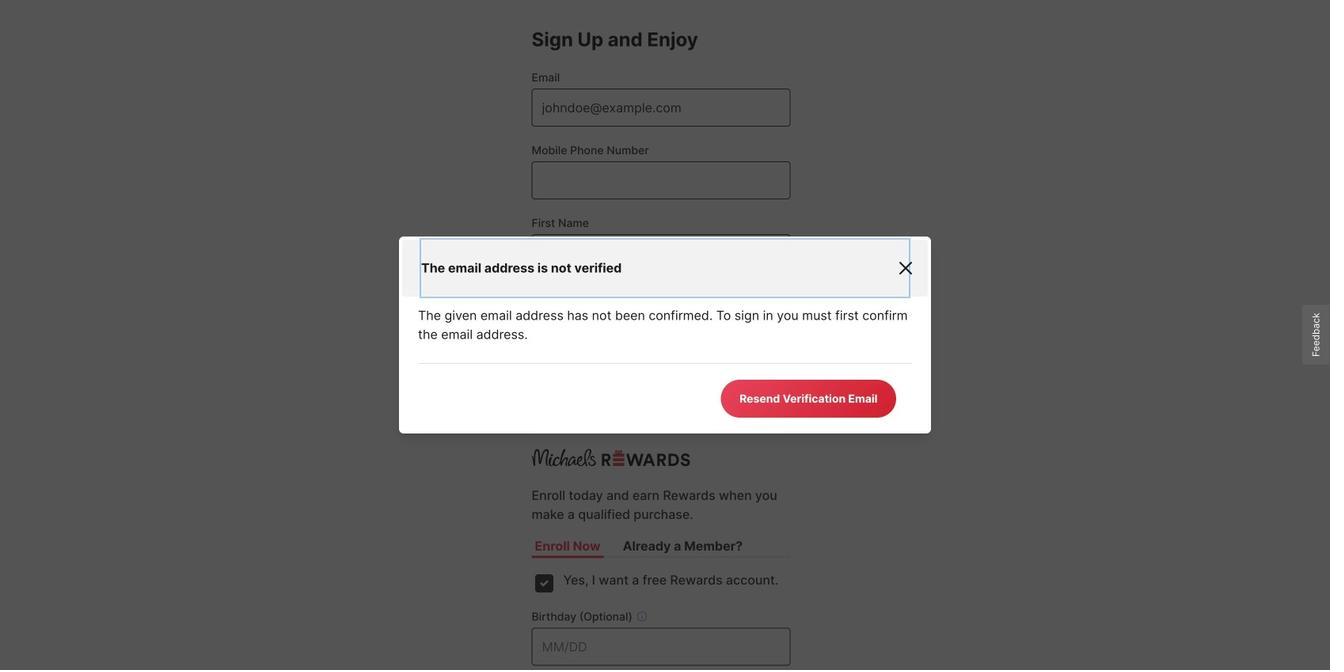 Task type: describe. For each thing, give the bounding box(es) containing it.
MM/DD field
[[532, 628, 791, 666]]

close image
[[900, 262, 912, 275]]



Task type: locate. For each thing, give the bounding box(es) containing it.
picture of michaels rewards image
[[532, 447, 690, 469]]

None password field
[[532, 380, 791, 418]]

tab panel
[[532, 559, 791, 671]]

dialog
[[399, 237, 931, 434]]

tab list
[[532, 537, 791, 556]]

None field
[[532, 89, 791, 127], [532, 162, 791, 200], [532, 234, 791, 272], [532, 307, 791, 345], [532, 89, 791, 127], [532, 162, 791, 200], [532, 234, 791, 272], [532, 307, 791, 345]]



Task type: vqa. For each thing, say whether or not it's contained in the screenshot.
password field
yes



